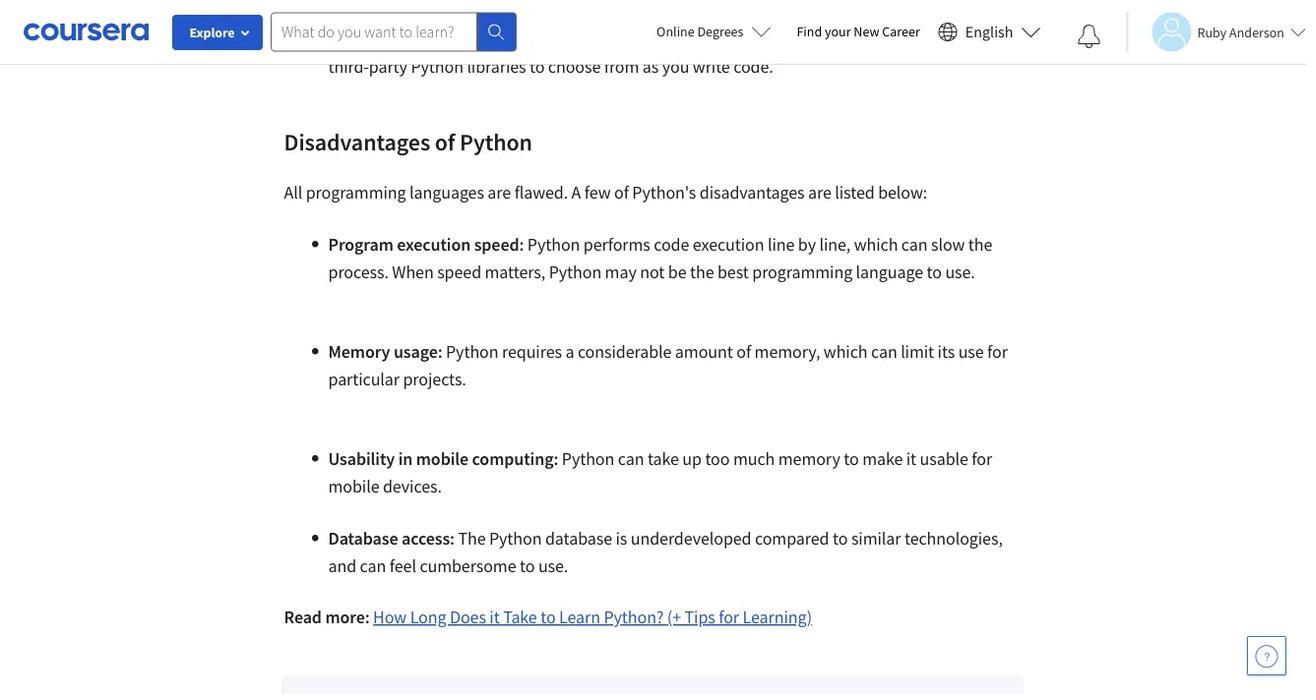 Task type: vqa. For each thing, say whether or not it's contained in the screenshot.
the U.S. inside "#1 PUBLIC RESEARCH UNIVERSITY IN THE U.S. (QS WORLD RANKINGS, 2022)"
no



Task type: locate. For each thing, give the bounding box(es) containing it.
cumbersome
[[420, 556, 516, 578]]

0 horizontal spatial are
[[488, 182, 511, 204]]

can left take
[[618, 448, 644, 470]]

0 horizontal spatial it
[[489, 607, 500, 629]]

more
[[851, 28, 890, 50]]

1 horizontal spatial mobile
[[416, 448, 469, 470]]

1 horizontal spatial use.
[[945, 261, 975, 283]]

which inside python performs code execution line by line, which can slow the process. when speed matters, python may not be the best programming language to use.
[[854, 234, 898, 256]]

mobile right in
[[416, 448, 469, 470]]

0 horizontal spatial programming
[[306, 182, 406, 204]]

python
[[624, 0, 677, 23], [411, 56, 463, 78], [460, 127, 532, 156], [527, 234, 580, 256], [549, 261, 601, 283], [446, 341, 498, 363], [562, 448, 614, 470], [489, 528, 542, 550]]

below:
[[878, 182, 927, 204]]

the right be
[[690, 261, 714, 283]]

standard
[[328, 0, 397, 23]]

2 horizontal spatial of
[[736, 341, 751, 363]]

programming inside python performs code execution line by line, which can slow the process. when speed matters, python may not be the best programming language to use.
[[752, 261, 852, 283]]

python right "computing:"
[[562, 448, 614, 470]]

it
[[906, 448, 916, 470], [489, 607, 500, 629]]

libraries.
[[328, 28, 392, 50]]

to left similar
[[833, 528, 848, 550]]

and
[[328, 556, 356, 578]]

of right amount
[[736, 341, 751, 363]]

your up have
[[792, 0, 826, 23]]

extensive
[[553, 0, 621, 23]]

1 vertical spatial use.
[[538, 556, 568, 578]]

which inside python requires a considerable amount of memory, which can limit its use for particular projects.
[[824, 341, 868, 363]]

limit
[[901, 341, 934, 363]]

library
[[401, 0, 450, 23], [681, 0, 728, 23]]

projects.
[[403, 369, 466, 391]]

library up the if
[[401, 0, 450, 23]]

usability in mobile computing:
[[328, 448, 558, 470]]

disadvantages
[[284, 127, 430, 156]]

your inside the extensive python library reduces your dependence on external libraries. if you need to import a package from another library, you have more than 200,000 third-party python libraries to choose from as you write code.
[[792, 0, 826, 23]]

1 horizontal spatial a
[[565, 341, 574, 363]]

database
[[545, 528, 612, 550]]

slow
[[931, 234, 965, 256]]

0 vertical spatial a
[[551, 28, 560, 50]]

ruby anderson button
[[1126, 12, 1306, 52]]

for for python requires a considerable amount of memory, which can limit its use for particular projects.
[[987, 341, 1008, 363]]

1 vertical spatial from
[[604, 56, 639, 78]]

a
[[551, 28, 560, 50], [565, 341, 574, 363]]

1 horizontal spatial programming
[[752, 261, 852, 283]]

which up language
[[854, 234, 898, 256]]

flawed.
[[514, 182, 568, 204]]

the inside the extensive python library reduces your dependence on external libraries. if you need to import a package from another library, you have more than 200,000 third-party python libraries to choose from as you write code.
[[522, 0, 549, 23]]

degrees
[[697, 23, 743, 40]]

the up cumbersome
[[458, 528, 486, 550]]

python up projects. at the left of page
[[446, 341, 498, 363]]

python down need
[[411, 56, 463, 78]]

which
[[854, 234, 898, 256], [824, 341, 868, 363]]

1 vertical spatial of
[[614, 182, 629, 204]]

library inside the extensive python library reduces your dependence on external libraries. if you need to import a package from another library, you have more than 200,000 third-party python libraries to choose from as you write code.
[[681, 0, 728, 23]]

python up flawed.
[[460, 127, 532, 156]]

of inside python requires a considerable amount of memory, which can limit its use for particular projects.
[[736, 341, 751, 363]]

0 vertical spatial which
[[854, 234, 898, 256]]

0 horizontal spatial the
[[458, 528, 486, 550]]

online degrees button
[[641, 10, 787, 53]]

take
[[503, 607, 537, 629]]

you right as
[[662, 56, 689, 78]]

can left limit
[[871, 341, 897, 363]]

0 horizontal spatial a
[[551, 28, 560, 50]]

None search field
[[271, 12, 517, 52]]

by
[[798, 234, 816, 256]]

best
[[717, 261, 749, 283]]

2 vertical spatial for
[[719, 607, 739, 629]]

database
[[328, 528, 398, 550]]

to right take
[[540, 607, 556, 629]]

mobile inside python can take up too much memory to make it usable for mobile devices.
[[328, 476, 379, 498]]

to down slow
[[927, 261, 942, 283]]

of
[[435, 127, 455, 156], [614, 182, 629, 204], [736, 341, 751, 363]]

python requires a considerable amount of memory, which can limit its use for particular projects.
[[328, 341, 1008, 391]]

1 horizontal spatial it
[[906, 448, 916, 470]]

compared
[[755, 528, 829, 550]]

from up as
[[628, 28, 663, 50]]

0 vertical spatial use.
[[945, 261, 975, 283]]

of up languages
[[435, 127, 455, 156]]

mobile down usability at the bottom of the page
[[328, 476, 379, 498]]

may
[[605, 261, 637, 283]]

1 vertical spatial the
[[458, 528, 486, 550]]

0 horizontal spatial use.
[[538, 556, 568, 578]]

are left flawed.
[[488, 182, 511, 204]]

0 vertical spatial for
[[987, 341, 1008, 363]]

programming
[[306, 182, 406, 204], [752, 261, 852, 283]]

can inside 'the python database is underdeveloped compared to similar technologies, and can feel cumbersome to use.'
[[360, 556, 386, 578]]

the up the import
[[522, 0, 549, 23]]

read
[[284, 607, 322, 629]]

execution up when
[[397, 234, 471, 256]]

how
[[373, 607, 407, 629]]

the
[[522, 0, 549, 23], [458, 528, 486, 550]]

0 vertical spatial it
[[906, 448, 916, 470]]

support:
[[454, 0, 518, 23]]

which right the memory,
[[824, 341, 868, 363]]

for right 'usable'
[[972, 448, 992, 470]]

1 horizontal spatial library
[[681, 0, 728, 23]]

mobile
[[416, 448, 469, 470], [328, 476, 379, 498]]

are left listed at the top right
[[808, 182, 831, 204]]

up
[[682, 448, 702, 470]]

can inside python requires a considerable amount of memory, which can limit its use for particular projects.
[[871, 341, 897, 363]]

line
[[768, 234, 795, 256]]

1 horizontal spatial are
[[808, 182, 831, 204]]

1 horizontal spatial you
[[662, 56, 689, 78]]

much
[[733, 448, 775, 470]]

you right the if
[[408, 28, 435, 50]]

execution
[[397, 234, 471, 256], [693, 234, 764, 256]]

execution inside python performs code execution line by line, which can slow the process. when speed matters, python may not be the best programming language to use.
[[693, 234, 764, 256]]

language
[[856, 261, 923, 283]]

if
[[395, 28, 405, 50]]

all
[[284, 182, 302, 204]]

1 vertical spatial mobile
[[328, 476, 379, 498]]

help center image
[[1255, 645, 1278, 668]]

the inside 'the python database is underdeveloped compared to similar technologies, and can feel cumbersome to use.'
[[458, 528, 486, 550]]

show notifications image
[[1077, 25, 1101, 48]]

0 vertical spatial of
[[435, 127, 455, 156]]

library up the "another"
[[681, 0, 728, 23]]

of right few
[[614, 182, 629, 204]]

listed
[[835, 182, 875, 204]]

explore button
[[172, 15, 263, 50]]

take
[[648, 448, 679, 470]]

speed:
[[474, 234, 524, 256]]

libraries
[[467, 56, 526, 78]]

new
[[854, 23, 879, 40]]

need
[[439, 28, 476, 50]]

200,000
[[931, 28, 987, 50]]

considerable
[[578, 341, 672, 363]]

from left as
[[604, 56, 639, 78]]

programming down disadvantages
[[306, 182, 406, 204]]

it right make
[[906, 448, 916, 470]]

a inside the extensive python library reduces your dependence on external libraries. if you need to import a package from another library, you have more than 200,000 third-party python libraries to choose from as you write code.
[[551, 28, 560, 50]]

a right the import
[[551, 28, 560, 50]]

can down database
[[360, 556, 386, 578]]

use. down slow
[[945, 261, 975, 283]]

programming down by
[[752, 261, 852, 283]]

1 vertical spatial which
[[824, 341, 868, 363]]

computing:
[[472, 448, 558, 470]]

party
[[369, 56, 407, 78]]

1 vertical spatial the
[[690, 261, 714, 283]]

2 library from the left
[[681, 0, 728, 23]]

1 horizontal spatial the
[[522, 0, 549, 23]]

0 horizontal spatial of
[[435, 127, 455, 156]]

the right slow
[[968, 234, 992, 256]]

0 vertical spatial programming
[[306, 182, 406, 204]]

0 horizontal spatial mobile
[[328, 476, 379, 498]]

2 execution from the left
[[693, 234, 764, 256]]

0 vertical spatial the
[[522, 0, 549, 23]]

are
[[488, 182, 511, 204], [808, 182, 831, 204]]

does
[[450, 607, 486, 629]]

execution up best
[[693, 234, 764, 256]]

2 horizontal spatial you
[[782, 28, 809, 50]]

0 horizontal spatial execution
[[397, 234, 471, 256]]

online degrees
[[657, 23, 743, 40]]

process.
[[328, 261, 389, 283]]

can left slow
[[901, 234, 928, 256]]

you left have
[[782, 28, 809, 50]]

in
[[398, 448, 413, 470]]

it left take
[[489, 607, 500, 629]]

0 horizontal spatial library
[[401, 0, 450, 23]]

technologies,
[[904, 528, 1003, 550]]

find your new career link
[[787, 20, 930, 44]]

english button
[[930, 0, 1049, 64]]

for inside python requires a considerable amount of memory, which can limit its use for particular projects.
[[987, 341, 1008, 363]]

few
[[584, 182, 611, 204]]

0 vertical spatial the
[[968, 234, 992, 256]]

2 vertical spatial of
[[736, 341, 751, 363]]

1 vertical spatial it
[[489, 607, 500, 629]]

your
[[792, 0, 826, 23], [825, 23, 851, 40]]

package
[[563, 28, 624, 50]]

for right use
[[987, 341, 1008, 363]]

a right requires
[[565, 341, 574, 363]]

1 vertical spatial a
[[565, 341, 574, 363]]

1 horizontal spatial execution
[[693, 234, 764, 256]]

import
[[498, 28, 548, 50]]

to up take
[[520, 556, 535, 578]]

memory,
[[754, 341, 820, 363]]

it inside python can take up too much memory to make it usable for mobile devices.
[[906, 448, 916, 470]]

1 vertical spatial for
[[972, 448, 992, 470]]

you
[[408, 28, 435, 50], [782, 28, 809, 50], [662, 56, 689, 78]]

1 vertical spatial programming
[[752, 261, 852, 283]]

to left make
[[844, 448, 859, 470]]

use. down database
[[538, 556, 568, 578]]

memory
[[328, 341, 390, 363]]

for right tips
[[719, 607, 739, 629]]

python up cumbersome
[[489, 528, 542, 550]]

2 are from the left
[[808, 182, 831, 204]]

tips
[[685, 607, 715, 629]]



Task type: describe. For each thing, give the bounding box(es) containing it.
use. inside 'the python database is underdeveloped compared to similar technologies, and can feel cumbersome to use.'
[[538, 556, 568, 578]]

another
[[666, 28, 724, 50]]

external
[[946, 0, 1005, 23]]

to inside python performs code execution line by line, which can slow the process. when speed matters, python may not be the best programming language to use.
[[927, 261, 942, 283]]

languages
[[409, 182, 484, 204]]

disadvantages
[[700, 182, 805, 204]]

reduces
[[732, 0, 789, 23]]

python inside python can take up too much memory to make it usable for mobile devices.
[[562, 448, 614, 470]]

python inside python requires a considerable amount of memory, which can limit its use for particular projects.
[[446, 341, 498, 363]]

1 are from the left
[[488, 182, 511, 204]]

to down the import
[[529, 56, 545, 78]]

devices.
[[383, 476, 442, 498]]

0 vertical spatial mobile
[[416, 448, 469, 470]]

ruby
[[1197, 23, 1227, 41]]

for for read more: how long does it take to learn python? (+ tips for learning)
[[719, 607, 739, 629]]

standard library support:
[[328, 0, 518, 23]]

0 horizontal spatial you
[[408, 28, 435, 50]]

all programming languages are flawed. a few of python's disadvantages are listed below:
[[284, 182, 927, 204]]

What do you want to learn? text field
[[271, 12, 477, 52]]

python inside 'the python database is underdeveloped compared to similar technologies, and can feel cumbersome to use.'
[[489, 528, 542, 550]]

python up matters,
[[527, 234, 580, 256]]

database access:
[[328, 528, 455, 550]]

python?
[[604, 607, 664, 629]]

the for database access:
[[458, 528, 486, 550]]

python performs code execution line by line, which can slow the process. when speed matters, python may not be the best programming language to use.
[[328, 234, 992, 283]]

1 execution from the left
[[397, 234, 471, 256]]

find your new career
[[797, 23, 920, 40]]

program
[[328, 234, 393, 256]]

disadvantages of python
[[284, 127, 532, 156]]

speed
[[437, 261, 481, 283]]

choose
[[548, 56, 601, 78]]

(+
[[667, 607, 681, 629]]

1 horizontal spatial of
[[614, 182, 629, 204]]

anderson
[[1229, 23, 1284, 41]]

the extensive python library reduces your dependence on external libraries. if you need to import a package from another library, you have more than 200,000 third-party python libraries to choose from as you write code.
[[328, 0, 1005, 78]]

matters,
[[485, 261, 545, 283]]

memory usage:
[[328, 341, 442, 363]]

long
[[410, 607, 446, 629]]

python left may
[[549, 261, 601, 283]]

can inside python can take up too much memory to make it usable for mobile devices.
[[618, 448, 644, 470]]

access:
[[402, 528, 455, 550]]

can inside python performs code execution line by line, which can slow the process. when speed matters, python may not be the best programming language to use.
[[901, 234, 928, 256]]

code
[[654, 234, 689, 256]]

explore
[[189, 24, 235, 41]]

when
[[392, 261, 434, 283]]

the python database is underdeveloped compared to similar technologies, and can feel cumbersome to use.
[[328, 528, 1003, 578]]

to inside python can take up too much memory to make it usable for mobile devices.
[[844, 448, 859, 470]]

underdeveloped
[[631, 528, 751, 550]]

usability
[[328, 448, 395, 470]]

performs
[[583, 234, 650, 256]]

1 library from the left
[[401, 0, 450, 23]]

particular
[[328, 369, 400, 391]]

code.
[[733, 56, 773, 78]]

than
[[893, 28, 927, 50]]

to down support:
[[479, 28, 494, 50]]

your right find
[[825, 23, 851, 40]]

python can take up too much memory to make it usable for mobile devices.
[[328, 448, 992, 498]]

similar
[[851, 528, 901, 550]]

requires
[[502, 341, 562, 363]]

python's
[[632, 182, 696, 204]]

the for standard library support:
[[522, 0, 549, 23]]

0 horizontal spatial the
[[690, 261, 714, 283]]

have
[[813, 28, 848, 50]]

library,
[[727, 28, 779, 50]]

read more: how long does it take to learn python? (+ tips for learning)
[[284, 607, 812, 629]]

dependence
[[829, 0, 920, 23]]

be
[[668, 261, 686, 283]]

write
[[693, 56, 730, 78]]

learning)
[[743, 607, 812, 629]]

for inside python can take up too much memory to make it usable for mobile devices.
[[972, 448, 992, 470]]

is
[[616, 528, 627, 550]]

find
[[797, 23, 822, 40]]

a inside python requires a considerable amount of memory, which can limit its use for particular projects.
[[565, 341, 574, 363]]

memory
[[778, 448, 840, 470]]

make
[[862, 448, 903, 470]]

career
[[882, 23, 920, 40]]

python up the "another"
[[624, 0, 677, 23]]

as
[[643, 56, 659, 78]]

line,
[[819, 234, 851, 256]]

too
[[705, 448, 730, 470]]

third-
[[328, 56, 369, 78]]

program execution speed:
[[328, 234, 524, 256]]

online
[[657, 23, 695, 40]]

a
[[571, 182, 581, 204]]

amount
[[675, 341, 733, 363]]

on
[[923, 0, 942, 23]]

feel
[[389, 556, 416, 578]]

use
[[958, 341, 984, 363]]

usage:
[[394, 341, 442, 363]]

which for line,
[[854, 234, 898, 256]]

1 horizontal spatial the
[[968, 234, 992, 256]]

0 vertical spatial from
[[628, 28, 663, 50]]

ruby anderson
[[1197, 23, 1284, 41]]

which for memory,
[[824, 341, 868, 363]]

coursera image
[[24, 16, 149, 47]]

usable
[[920, 448, 968, 470]]

use. inside python performs code execution line by line, which can slow the process. when speed matters, python may not be the best programming language to use.
[[945, 261, 975, 283]]

more:
[[325, 607, 370, 629]]

learn
[[559, 607, 600, 629]]



